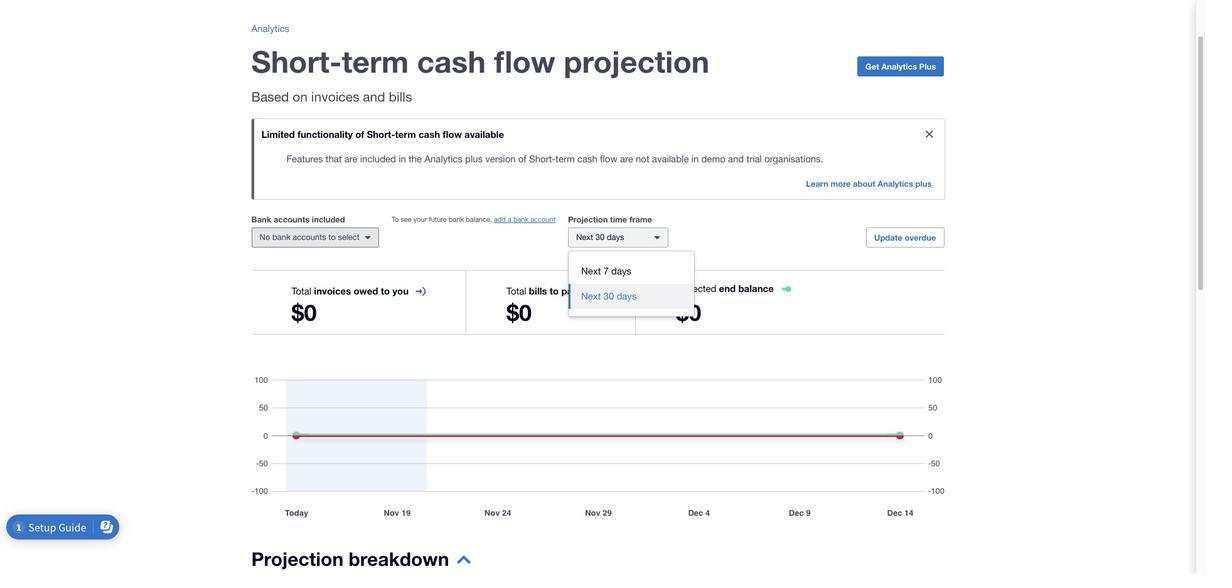 Task type: locate. For each thing, give the bounding box(es) containing it.
to
[[328, 233, 336, 242], [381, 286, 390, 297], [550, 286, 559, 297]]

analytics
[[251, 23, 289, 34], [882, 62, 917, 72], [424, 154, 463, 164], [878, 179, 913, 189]]

30
[[596, 233, 605, 242], [604, 291, 614, 302]]

analytics link
[[251, 23, 289, 34]]

pay
[[561, 286, 577, 297]]

in left demo
[[691, 154, 699, 164]]

to for total invoices owed to you $0
[[381, 286, 390, 297]]

update overdue button
[[866, 228, 944, 248]]

30 for next 30 days button
[[604, 291, 614, 302]]

0 horizontal spatial included
[[312, 215, 345, 225]]

$0
[[292, 299, 317, 326], [507, 299, 532, 326], [676, 299, 701, 326]]

plus left 'version'
[[465, 154, 483, 164]]

short- up on
[[251, 43, 342, 79]]

next
[[576, 233, 593, 242], [581, 266, 601, 277], [581, 291, 601, 302]]

1 horizontal spatial bills
[[529, 286, 547, 297]]

are
[[344, 154, 358, 164], [620, 154, 633, 164]]

30 down next 7 days
[[604, 291, 614, 302]]

next left 7
[[581, 266, 601, 277]]

days inside popup button
[[607, 233, 624, 242]]

0 horizontal spatial are
[[344, 154, 358, 164]]

0 vertical spatial short-
[[251, 43, 342, 79]]

0 horizontal spatial and
[[363, 89, 385, 104]]

add a bank account link
[[494, 216, 555, 223]]

0 vertical spatial accounts
[[274, 215, 310, 225]]

0 horizontal spatial projection
[[251, 549, 343, 571]]

and inside limited functionality of short-term cash flow available status
[[728, 154, 744, 164]]

next 30 days button
[[568, 228, 668, 248]]

in left the the
[[399, 154, 406, 164]]

of right functionality
[[355, 129, 364, 140]]

0 vertical spatial flow
[[494, 43, 555, 79]]

days inside "button"
[[611, 266, 631, 277]]

accounts up no bank accounts to select
[[274, 215, 310, 225]]

overdue
[[905, 233, 936, 243]]

next 30 days down next 7 days
[[581, 291, 637, 302]]

group
[[569, 252, 694, 317]]

3 $0 from the left
[[676, 299, 701, 326]]

next for next 7 days "button"
[[581, 266, 601, 277]]

short- right 'version'
[[529, 154, 556, 164]]

next 30 days
[[576, 233, 624, 242], [581, 291, 637, 302]]

1 vertical spatial bills
[[529, 286, 547, 297]]

1 horizontal spatial included
[[360, 154, 396, 164]]

0 vertical spatial next
[[576, 233, 593, 242]]

0 horizontal spatial total
[[292, 286, 311, 297]]

total for $0
[[507, 286, 526, 297]]

invoices right on
[[311, 89, 359, 104]]

not
[[636, 154, 649, 164]]

total for you
[[292, 286, 311, 297]]

features that are included in the analytics plus version of short-term cash flow are not available in demo and trial organisations.
[[287, 154, 823, 164]]

time
[[610, 215, 627, 225]]

next for next 30 days button
[[581, 291, 601, 302]]

0 vertical spatial days
[[607, 233, 624, 242]]

projection time frame
[[568, 215, 652, 225]]

1 vertical spatial available
[[652, 154, 689, 164]]

0 horizontal spatial flow
[[443, 129, 462, 140]]

0 vertical spatial plus
[[465, 154, 483, 164]]

projected
[[676, 284, 716, 294]]

and
[[363, 89, 385, 104], [728, 154, 744, 164]]

1 $0 from the left
[[292, 299, 317, 326]]

0 horizontal spatial available
[[464, 129, 504, 140]]

and up limited functionality of short-term cash flow available
[[363, 89, 385, 104]]

add
[[494, 216, 506, 223]]

0 vertical spatial available
[[464, 129, 504, 140]]

1 vertical spatial short-
[[367, 129, 395, 140]]

30 inside button
[[604, 291, 614, 302]]

bank right future
[[449, 216, 464, 223]]

on
[[293, 89, 308, 104]]

1 horizontal spatial in
[[691, 154, 699, 164]]

1 vertical spatial projection
[[251, 549, 343, 571]]

accounts
[[274, 215, 310, 225], [293, 233, 326, 242]]

1 total from the left
[[292, 286, 311, 297]]

30 inside popup button
[[596, 233, 605, 242]]

projection inside button
[[251, 549, 343, 571]]

features
[[287, 154, 323, 164]]

30 down "projection time frame"
[[596, 233, 605, 242]]

bank
[[449, 216, 464, 223], [513, 216, 529, 223], [272, 233, 290, 242]]

0 vertical spatial included
[[360, 154, 396, 164]]

total inside 'total invoices owed to you $0'
[[292, 286, 311, 297]]

account
[[531, 216, 555, 223]]

cash
[[417, 43, 486, 79], [419, 129, 440, 140], [577, 154, 597, 164]]

list box
[[569, 252, 694, 317]]

total inside the total bills to pay $0
[[507, 286, 526, 297]]

no
[[260, 233, 270, 242]]

next 7 days
[[581, 266, 631, 277]]

to left pay
[[550, 286, 559, 297]]

next inside next 7 days "button"
[[581, 266, 601, 277]]

bank right a
[[513, 216, 529, 223]]

and left "trial"
[[728, 154, 744, 164]]

included up no bank accounts to select "popup button"
[[312, 215, 345, 225]]

2 vertical spatial short-
[[529, 154, 556, 164]]

total bills to pay $0
[[507, 286, 577, 326]]

learn
[[806, 179, 828, 189]]

1 vertical spatial next
[[581, 266, 601, 277]]

2 are from the left
[[620, 154, 633, 164]]

total left pay
[[507, 286, 526, 297]]

0 vertical spatial of
[[355, 129, 364, 140]]

bank
[[251, 215, 271, 225]]

next 30 days for next 30 days button
[[581, 291, 637, 302]]

of
[[355, 129, 364, 140], [518, 154, 527, 164]]

to left you
[[381, 286, 390, 297]]

projection breakdown
[[251, 549, 449, 571]]

1 vertical spatial of
[[518, 154, 527, 164]]

2 vertical spatial next
[[581, 291, 601, 302]]

bank right no
[[272, 233, 290, 242]]

short- right functionality
[[367, 129, 395, 140]]

1 in from the left
[[399, 154, 406, 164]]

1 horizontal spatial to
[[381, 286, 390, 297]]

1 vertical spatial 30
[[604, 291, 614, 302]]

to left select
[[328, 233, 336, 242]]

get
[[865, 62, 879, 72]]

1 vertical spatial and
[[728, 154, 744, 164]]

0 vertical spatial next 30 days
[[576, 233, 624, 242]]

about
[[853, 179, 875, 189]]

to inside 'total invoices owed to you $0'
[[381, 286, 390, 297]]

1 horizontal spatial plus
[[915, 179, 932, 189]]

2 vertical spatial days
[[617, 291, 637, 302]]

invoices
[[311, 89, 359, 104], [314, 286, 351, 297]]

next inside next 30 days popup button
[[576, 233, 593, 242]]

days inside button
[[617, 291, 637, 302]]

days down next 7 days "button"
[[617, 291, 637, 302]]

next 30 days inside button
[[581, 291, 637, 302]]

available right not
[[652, 154, 689, 164]]

2 horizontal spatial to
[[550, 286, 559, 297]]

0 horizontal spatial in
[[399, 154, 406, 164]]

next down "projection time frame"
[[576, 233, 593, 242]]

no bank accounts to select button
[[251, 228, 379, 248]]

1 horizontal spatial and
[[728, 154, 744, 164]]

term
[[342, 43, 409, 79], [395, 129, 416, 140], [556, 154, 575, 164]]

see
[[401, 216, 412, 223]]

bills up limited functionality of short-term cash flow available
[[389, 89, 412, 104]]

0 vertical spatial invoices
[[311, 89, 359, 104]]

included
[[360, 154, 396, 164], [312, 215, 345, 225]]

$0 inside the total bills to pay $0
[[507, 299, 532, 326]]

plus
[[465, 154, 483, 164], [915, 179, 932, 189]]

total
[[292, 286, 311, 297], [507, 286, 526, 297]]

0 vertical spatial projection
[[568, 215, 608, 225]]

days down time
[[607, 233, 624, 242]]

included down limited functionality of short-term cash flow available
[[360, 154, 396, 164]]

based
[[251, 89, 289, 104]]

available up 'version'
[[464, 129, 504, 140]]

1 horizontal spatial are
[[620, 154, 633, 164]]

1 vertical spatial days
[[611, 266, 631, 277]]

next 30 days down "projection time frame"
[[576, 233, 624, 242]]

1 horizontal spatial flow
[[494, 43, 555, 79]]

functionality
[[297, 129, 353, 140]]

next inside next 30 days button
[[581, 291, 601, 302]]

to
[[392, 216, 399, 223]]

0 vertical spatial 30
[[596, 233, 605, 242]]

2 vertical spatial flow
[[600, 154, 618, 164]]

based on invoices and bills
[[251, 89, 412, 104]]

are left not
[[620, 154, 633, 164]]

organisations.
[[765, 154, 823, 164]]

invoices left owed
[[314, 286, 351, 297]]

2 horizontal spatial flow
[[600, 154, 618, 164]]

in
[[399, 154, 406, 164], [691, 154, 699, 164]]

bills
[[389, 89, 412, 104], [529, 286, 547, 297]]

total invoices owed to you $0
[[292, 286, 409, 326]]

2 total from the left
[[507, 286, 526, 297]]

flow
[[494, 43, 555, 79], [443, 129, 462, 140], [600, 154, 618, 164]]

days right 7
[[611, 266, 631, 277]]

to inside "popup button"
[[328, 233, 336, 242]]

1 horizontal spatial total
[[507, 286, 526, 297]]

0 horizontal spatial to
[[328, 233, 336, 242]]

demo
[[701, 154, 725, 164]]

next 30 days inside popup button
[[576, 233, 624, 242]]

2 $0 from the left
[[507, 299, 532, 326]]

projection
[[568, 215, 608, 225], [251, 549, 343, 571]]

available
[[464, 129, 504, 140], [652, 154, 689, 164]]

total down no bank accounts to select
[[292, 286, 311, 297]]

short-
[[251, 43, 342, 79], [367, 129, 395, 140], [529, 154, 556, 164]]

0 horizontal spatial $0
[[292, 299, 317, 326]]

your
[[413, 216, 427, 223]]

of right 'version'
[[518, 154, 527, 164]]

no bank accounts to select
[[260, 233, 360, 242]]

1 vertical spatial flow
[[443, 129, 462, 140]]

0 horizontal spatial bills
[[389, 89, 412, 104]]

0 horizontal spatial plus
[[465, 154, 483, 164]]

1 vertical spatial accounts
[[293, 233, 326, 242]]

days
[[607, 233, 624, 242], [611, 266, 631, 277], [617, 291, 637, 302]]

are right the that
[[344, 154, 358, 164]]

update overdue
[[874, 233, 936, 243]]

next 30 days for next 30 days popup button
[[576, 233, 624, 242]]

accounts down bank accounts included
[[293, 233, 326, 242]]

update
[[874, 233, 902, 243]]

1 are from the left
[[344, 154, 358, 164]]

learn more about analytics plus
[[806, 179, 932, 189]]

1 vertical spatial invoices
[[314, 286, 351, 297]]

1 horizontal spatial available
[[652, 154, 689, 164]]

2 horizontal spatial $0
[[676, 299, 701, 326]]

1 vertical spatial next 30 days
[[581, 291, 637, 302]]

0 horizontal spatial of
[[355, 129, 364, 140]]

next for next 30 days popup button
[[576, 233, 593, 242]]

next right pay
[[581, 291, 601, 302]]

next 7 days button
[[569, 259, 694, 284]]

version
[[485, 154, 516, 164]]

0 horizontal spatial short-
[[251, 43, 342, 79]]

0 horizontal spatial bank
[[272, 233, 290, 242]]

projection for projection breakdown
[[251, 549, 343, 571]]

1 horizontal spatial projection
[[568, 215, 608, 225]]

limited functionality of short-term cash flow available
[[261, 129, 504, 140]]

plus down close image in the right of the page
[[915, 179, 932, 189]]

1 horizontal spatial $0
[[507, 299, 532, 326]]

days for next 30 days popup button
[[607, 233, 624, 242]]

accounts inside "popup button"
[[293, 233, 326, 242]]

bills left pay
[[529, 286, 547, 297]]



Task type: vqa. For each thing, say whether or not it's contained in the screenshot.
bottom Projection
yes



Task type: describe. For each thing, give the bounding box(es) containing it.
future
[[429, 216, 447, 223]]

0 vertical spatial term
[[342, 43, 409, 79]]

projection for projection time frame
[[568, 215, 608, 225]]

projection breakdown button
[[251, 549, 470, 575]]

get analytics plus
[[865, 62, 936, 72]]

to see your future bank balance, add a bank account
[[392, 216, 555, 223]]

to inside the total bills to pay $0
[[550, 286, 559, 297]]

1 vertical spatial included
[[312, 215, 345, 225]]

invoices inside 'total invoices owed to you $0'
[[314, 286, 351, 297]]

2 vertical spatial term
[[556, 154, 575, 164]]

7
[[604, 266, 609, 277]]

$0 inside 'total invoices owed to you $0'
[[292, 299, 317, 326]]

included inside limited functionality of short-term cash flow available status
[[360, 154, 396, 164]]

bank inside "popup button"
[[272, 233, 290, 242]]

you
[[393, 286, 409, 297]]

plus
[[919, 62, 936, 72]]

2 in from the left
[[691, 154, 699, 164]]

short-term cash flow projection
[[251, 43, 709, 79]]

0 vertical spatial cash
[[417, 43, 486, 79]]

to for no bank accounts to select
[[328, 233, 336, 242]]

1 vertical spatial cash
[[419, 129, 440, 140]]

1 horizontal spatial of
[[518, 154, 527, 164]]

breakdown
[[349, 549, 449, 571]]

bank accounts included
[[251, 215, 345, 225]]

close image
[[917, 122, 942, 147]]

analytics inside button
[[882, 62, 917, 72]]

a
[[508, 216, 511, 223]]

next 30 days button
[[569, 284, 694, 309]]

end
[[719, 283, 736, 294]]

1 horizontal spatial bank
[[449, 216, 464, 223]]

bills inside the total bills to pay $0
[[529, 286, 547, 297]]

0 vertical spatial bills
[[389, 89, 412, 104]]

the
[[409, 154, 422, 164]]

limited functionality of short-term cash flow available status
[[251, 119, 944, 200]]

that
[[326, 154, 342, 164]]

balance,
[[466, 216, 492, 223]]

30 for next 30 days popup button
[[596, 233, 605, 242]]

group containing next 7 days
[[569, 252, 694, 317]]

2 vertical spatial cash
[[577, 154, 597, 164]]

select
[[338, 233, 360, 242]]

days for next 7 days "button"
[[611, 266, 631, 277]]

1 horizontal spatial short-
[[367, 129, 395, 140]]

get analytics plus button
[[857, 56, 944, 77]]

list box containing next 7 days
[[569, 252, 694, 317]]

trial
[[747, 154, 762, 164]]

frame
[[630, 215, 652, 225]]

limited
[[261, 129, 295, 140]]

projection
[[564, 43, 709, 79]]

more
[[831, 179, 851, 189]]

2 horizontal spatial short-
[[529, 154, 556, 164]]

0 vertical spatial and
[[363, 89, 385, 104]]

1 vertical spatial term
[[395, 129, 416, 140]]

1 vertical spatial plus
[[915, 179, 932, 189]]

learn more about analytics plus link
[[799, 174, 939, 195]]

2 horizontal spatial bank
[[513, 216, 529, 223]]

balance
[[738, 283, 774, 294]]

days for next 30 days button
[[617, 291, 637, 302]]

projected end balance
[[676, 283, 774, 294]]

owed
[[354, 286, 378, 297]]



